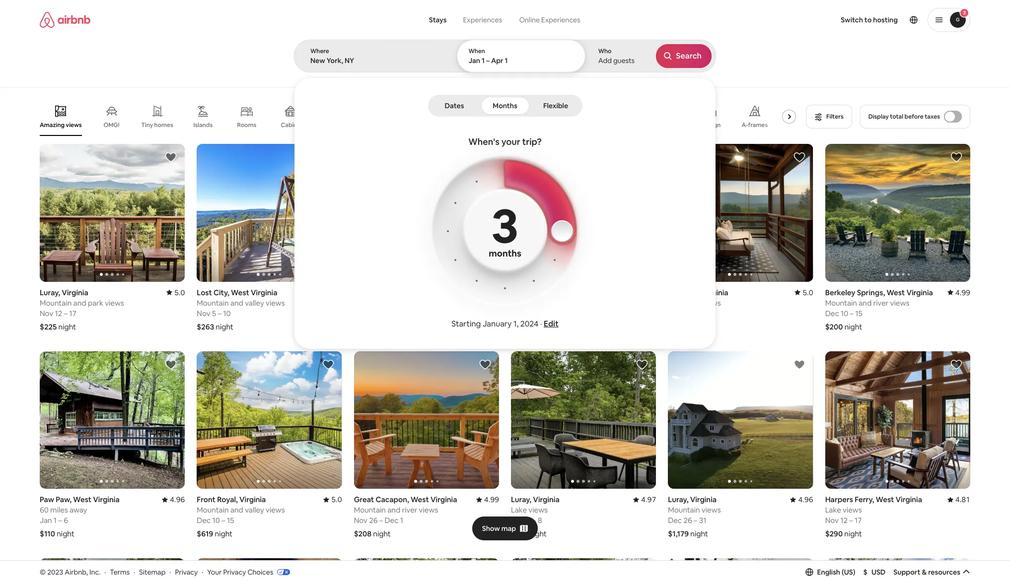 Task type: describe. For each thing, give the bounding box(es) containing it.
harpers ferry, west virginia lake views nov 12 – 17 $290 night
[[826, 496, 923, 539]]

4.96 for paw paw, west virginia 60 miles away jan 1 – 6 $110 night
[[170, 496, 185, 505]]

1 inside great cacapon, west virginia mountain and river views nov 26 – dec 1 $208 night
[[400, 516, 403, 526]]

when jan 1 – apr 1
[[469, 47, 508, 65]]

views inside 'rileyville, virginia mountain views'
[[702, 298, 721, 308]]

virginia inside great cacapon, west virginia mountain and river views nov 26 – dec 1 $208 night
[[431, 496, 457, 505]]

luray, virginia lake views dec 3 – 8 $198 night
[[511, 496, 560, 539]]

views inside berkeley springs, west virginia mountain and river views dec 10 – 15 $200 night
[[891, 298, 910, 308]]

$290
[[826, 530, 843, 539]]

stays
[[429, 15, 447, 24]]

omg!
[[104, 121, 120, 129]]

– inside "lost city, west virginia mountain and valley views nov 5 – 10 $263 night"
[[218, 309, 222, 318]]

lake inside harpers ferry, west virginia lake views nov 12 – 17 $290 night
[[826, 506, 842, 515]]

dec inside berkeley springs, west virginia mountain and river views dec 10 – 15 $200 night
[[826, 309, 840, 318]]

$315
[[511, 322, 527, 332]]

away
[[70, 506, 87, 515]]

add
[[599, 56, 612, 65]]

$1,179
[[668, 530, 689, 539]]

6
[[64, 516, 68, 526]]

4.99 out of 5 average rating image
[[476, 496, 499, 505]]

· right terms link
[[134, 568, 135, 577]]

miles
[[50, 506, 68, 515]]

12 for $225
[[55, 309, 62, 318]]

january
[[483, 319, 512, 329]]

what can we help you find? tab list
[[421, 10, 511, 30]]

lost
[[197, 288, 212, 297]]

starting january 1, 2024 · edit
[[452, 319, 559, 329]]

– inside berkeley springs, west virginia mountain and river views dec 10 – 15 $200 night
[[850, 309, 854, 318]]

switch to hosting link
[[835, 9, 904, 30]]

homes
[[154, 121, 173, 129]]

stays button
[[421, 10, 455, 30]]

and for lost city, west virginia mountain and valley views nov 5 – 10 $263 night
[[231, 298, 243, 308]]

profile element
[[605, 0, 971, 40]]

15 inside berkeley springs, west virginia mountain and river views dec 10 – 15 $200 night
[[856, 309, 863, 318]]

$198
[[511, 530, 528, 539]]

views inside the luray, virginia lake views dec 3 – 8 $198 night
[[529, 506, 548, 515]]

4.81 out of 5 average rating image
[[948, 496, 971, 505]]

tab list inside stays tab panel
[[430, 95, 581, 117]]

10 inside "lost city, west virginia mountain and valley views nov 5 – 10 $263 night"
[[223, 309, 231, 318]]

26 inside luray, virginia mountain views dec 26 – 31 $1,179 night
[[684, 516, 693, 526]]

add to wishlist: luray, virginia image
[[637, 359, 649, 371]]

tiny homes
[[141, 121, 173, 129]]

west for springs,
[[887, 288, 905, 297]]

to
[[865, 15, 872, 24]]

lost city, west virginia mountain and valley views nov 5 – 10 $263 night
[[197, 288, 285, 332]]

26 inside great cacapon, west virginia mountain and river views nov 26 – dec 1 $208 night
[[369, 516, 378, 526]]

display total before taxes button
[[860, 105, 971, 129]]

starting
[[452, 319, 481, 329]]

night inside haymarket, virginia mountain views nov 5 – 10 $315 night
[[529, 322, 547, 332]]

4.99 for great cacapon, west virginia mountain and river views nov 26 – dec 1 $208 night
[[484, 496, 499, 505]]

west for paw,
[[73, 496, 92, 505]]

edit button
[[544, 319, 559, 329]]

airbnb,
[[65, 568, 88, 577]]

tiny
[[141, 121, 153, 129]]

mountain inside luray, virginia mountain and park views nov 12 – 17 $225 night
[[40, 298, 72, 308]]

night inside luray, virginia mountain and park views nov 12 – 17 $225 night
[[58, 322, 76, 332]]

virginia inside luray, virginia mountain and park views nov 12 – 17 $225 night
[[62, 288, 88, 297]]

berkeley springs, west virginia mountain and river views dec 10 – 15 $200 night
[[826, 288, 934, 332]]

months
[[493, 101, 518, 110]]

views inside harpers ferry, west virginia lake views nov 12 – 17 $290 night
[[843, 506, 862, 515]]

cabins
[[281, 121, 300, 129]]

and inside luray, virginia mountain and park views nov 12 – 17 $225 night
[[73, 298, 86, 308]]

12 for $290
[[841, 516, 848, 526]]

springs,
[[857, 288, 886, 297]]

terms
[[110, 568, 130, 577]]

and for great cacapon, west virginia mountain and river views nov 26 – dec 1 $208 night
[[388, 506, 401, 515]]

· inside stays tab panel
[[541, 319, 542, 329]]

5.0 out of 5 average rating image for rileyville, virginia mountain views
[[795, 288, 814, 297]]

your privacy choices
[[207, 568, 273, 577]]

display total before taxes
[[869, 113, 941, 121]]

views inside luray, virginia mountain and park views nov 12 – 17 $225 night
[[105, 298, 124, 308]]

views inside group
[[66, 121, 82, 129]]

5.0 for front royal, virginia mountain and valley views dec 10 – 15 $619 night
[[332, 496, 342, 505]]

luray, for luray, virginia lake views dec 3 – 8 $198 night
[[511, 496, 532, 505]]

front royal, virginia mountain and valley views dec 10 – 15 $619 night
[[197, 496, 285, 539]]

map
[[502, 525, 516, 533]]

virginia inside the luray, virginia lake views dec 3 – 8 $198 night
[[533, 496, 560, 505]]

dates
[[445, 101, 464, 110]]

4.97
[[642, 496, 657, 505]]

1 horizontal spatial 4.96
[[484, 288, 499, 297]]

night inside front royal, virginia mountain and valley views dec 10 – 15 $619 night
[[215, 530, 233, 539]]

edit
[[544, 319, 559, 329]]

views inside luray, virginia mountain views dec 26 – 31 $1,179 night
[[702, 506, 721, 515]]

luray, for luray, virginia mountain and park views nov 12 – 17 $225 night
[[40, 288, 60, 297]]

$225
[[40, 322, 57, 332]]

support & resources
[[894, 568, 961, 577]]

add to wishlist: berkeley springs, west virginia image
[[951, 152, 963, 163]]

© 2023 airbnb, inc. ·
[[40, 568, 106, 577]]

west for ferry,
[[876, 496, 895, 505]]

3 inside stays tab panel
[[492, 195, 519, 257]]

31
[[700, 516, 707, 526]]

2024
[[521, 319, 539, 329]]

filters button
[[807, 105, 853, 129]]

dec inside luray, virginia mountain views dec 26 – 31 $1,179 night
[[668, 516, 682, 526]]

islands
[[193, 121, 213, 129]]

choices
[[248, 568, 273, 577]]

· left privacy link
[[170, 568, 171, 577]]

– inside paw paw, west virginia 60 miles away jan 1 – 6 $110 night
[[58, 516, 62, 526]]

3 inside the luray, virginia lake views dec 3 – 8 $198 night
[[527, 516, 531, 526]]

night inside berkeley springs, west virginia mountain and river views dec 10 – 15 $200 night
[[845, 322, 863, 332]]

10 inside front royal, virginia mountain and valley views dec 10 – 15 $619 night
[[212, 516, 220, 526]]

show map button
[[472, 517, 538, 541]]

dec inside front royal, virginia mountain and valley views dec 10 – 15 $619 night
[[197, 516, 211, 526]]

$619
[[197, 530, 213, 539]]

1 down when
[[482, 56, 485, 65]]

3 button
[[928, 8, 971, 32]]

4.81
[[956, 496, 971, 505]]

apr
[[491, 56, 504, 65]]

4.99 out of 5 average rating image
[[948, 288, 971, 297]]

– inside the luray, virginia lake views dec 3 – 8 $198 night
[[533, 516, 536, 526]]

– inside luray, virginia mountain views dec 26 – 31 $1,179 night
[[694, 516, 698, 526]]

front
[[197, 496, 216, 505]]

west for city,
[[231, 288, 249, 297]]

1 right apr
[[505, 56, 508, 65]]

night inside "lost city, west virginia mountain and valley views nov 5 – 10 $263 night"
[[216, 322, 234, 332]]

rooms
[[237, 121, 256, 129]]

– inside haymarket, virginia mountain views nov 5 – 10 $315 night
[[532, 309, 536, 318]]

paw paw, west virginia 60 miles away jan 1 – 6 $110 night
[[40, 496, 120, 539]]

amazing
[[40, 121, 65, 129]]

©
[[40, 568, 46, 577]]

10 inside haymarket, virginia mountain views nov 5 – 10 $315 night
[[538, 309, 545, 318]]

trip?
[[523, 136, 542, 148]]

months
[[489, 248, 522, 259]]

2 privacy from the left
[[223, 568, 246, 577]]

10 inside berkeley springs, west virginia mountain and river views dec 10 – 15 $200 night
[[841, 309, 849, 318]]

5.0 for rileyville, virginia mountain views
[[803, 288, 814, 297]]

add to wishlist: harpers ferry, west virginia image
[[951, 359, 963, 371]]

– inside great cacapon, west virginia mountain and river views nov 26 – dec 1 $208 night
[[379, 516, 383, 526]]

5 inside "lost city, west virginia mountain and valley views nov 5 – 10 $263 night"
[[212, 309, 216, 318]]

ferry,
[[855, 496, 875, 505]]

when's
[[469, 136, 500, 148]]

8
[[538, 516, 542, 526]]

inc.
[[89, 568, 101, 577]]

views inside haymarket, virginia mountain views nov 5 – 10 $315 night
[[545, 298, 564, 308]]

mountain inside "lost city, west virginia mountain and valley views nov 5 – 10 $263 night"
[[197, 298, 229, 308]]

views inside "lost city, west virginia mountain and valley views nov 5 – 10 $263 night"
[[266, 298, 285, 308]]

(us)
[[842, 568, 856, 577]]

river for cacapon,
[[402, 506, 418, 515]]

mountain inside berkeley springs, west virginia mountain and river views dec 10 – 15 $200 night
[[826, 298, 858, 308]]

where
[[311, 47, 329, 55]]

river for springs,
[[874, 298, 889, 308]]

5.0 out of 5 average rating image for luray, virginia mountain and park views nov 12 – 17 $225 night
[[166, 288, 185, 297]]

add to wishlist: luray, virginia image for 5.0
[[165, 152, 177, 163]]



Task type: locate. For each thing, give the bounding box(es) containing it.
0 horizontal spatial 17
[[69, 309, 76, 318]]

4.96 out of 5 average rating image left harpers
[[791, 496, 814, 505]]

virginia inside front royal, virginia mountain and valley views dec 10 – 15 $619 night
[[240, 496, 266, 505]]

17 inside luray, virginia mountain and park views nov 12 – 17 $225 night
[[69, 309, 76, 318]]

0 horizontal spatial add to wishlist: luray, virginia image
[[165, 152, 177, 163]]

great cacapon, west virginia mountain and river views nov 26 – dec 1 $208 night
[[354, 496, 457, 539]]

1 vertical spatial 17
[[855, 516, 862, 526]]

virginia right the paw,
[[93, 496, 120, 505]]

mountain down front
[[197, 506, 229, 515]]

10 up $619
[[212, 516, 220, 526]]

12 up $290
[[841, 516, 848, 526]]

10
[[223, 309, 231, 318], [538, 309, 545, 318], [841, 309, 849, 318], [212, 516, 220, 526]]

$
[[864, 568, 868, 577]]

luray, up map
[[511, 496, 532, 505]]

$263
[[197, 322, 214, 332]]

virginia
[[62, 288, 88, 297], [251, 288, 277, 297], [554, 288, 580, 297], [702, 288, 729, 297], [907, 288, 934, 297], [93, 496, 120, 505], [240, 496, 266, 505], [533, 496, 560, 505], [691, 496, 717, 505], [431, 496, 457, 505], [896, 496, 923, 505]]

1 lake from the left
[[511, 506, 527, 515]]

0 horizontal spatial lake
[[511, 506, 527, 515]]

10 up $200
[[841, 309, 849, 318]]

and inside "lost city, west virginia mountain and valley views nov 5 – 10 $263 night"
[[231, 298, 243, 308]]

2 horizontal spatial luray,
[[668, 496, 689, 505]]

1 horizontal spatial 4.99
[[956, 288, 971, 297]]

4.96 out of 5 average rating image
[[476, 288, 499, 297], [791, 496, 814, 505]]

0 horizontal spatial 12
[[55, 309, 62, 318]]

valley inside "lost city, west virginia mountain and valley views nov 5 – 10 $263 night"
[[245, 298, 264, 308]]

nov up "$263"
[[197, 309, 210, 318]]

3 inside dropdown button
[[964, 9, 966, 16]]

1 horizontal spatial 3
[[527, 516, 531, 526]]

nov inside haymarket, virginia mountain views nov 5 – 10 $315 night
[[511, 309, 525, 318]]

5
[[212, 309, 216, 318], [526, 309, 531, 318]]

virginia right rileyville,
[[702, 288, 729, 297]]

jan inside when jan 1 – apr 1
[[469, 56, 480, 65]]

17 for lake
[[855, 516, 862, 526]]

None search field
[[294, 0, 717, 349]]

and inside front royal, virginia mountain and valley views dec 10 – 15 $619 night
[[231, 506, 243, 515]]

views inside great cacapon, west virginia mountain and river views nov 26 – dec 1 $208 night
[[419, 506, 438, 515]]

1
[[482, 56, 485, 65], [505, 56, 508, 65], [54, 516, 57, 526], [400, 516, 403, 526]]

virginia right the city,
[[251, 288, 277, 297]]

and inside berkeley springs, west virginia mountain and river views dec 10 – 15 $200 night
[[859, 298, 872, 308]]

mountain up $225
[[40, 298, 72, 308]]

tab list containing dates
[[430, 95, 581, 117]]

add to wishlist: paw paw, west virginia image
[[165, 359, 177, 371]]

4.99 for berkeley springs, west virginia mountain and river views dec 10 – 15 $200 night
[[956, 288, 971, 297]]

2 5.0 out of 5 average rating image from the left
[[795, 288, 814, 297]]

jan inside paw paw, west virginia 60 miles away jan 1 – 6 $110 night
[[40, 516, 52, 526]]

group containing amazing views
[[40, 97, 801, 136]]

before
[[905, 113, 924, 121]]

0 horizontal spatial 15
[[227, 516, 234, 526]]

0 vertical spatial jan
[[469, 56, 480, 65]]

virginia up 8
[[533, 496, 560, 505]]

stays tab panel
[[294, 40, 717, 349]]

15 down springs,
[[856, 309, 863, 318]]

english (us)
[[818, 568, 856, 577]]

english
[[818, 568, 841, 577]]

dec up $200
[[826, 309, 840, 318]]

4.96 left harpers
[[799, 496, 814, 505]]

luray, inside the luray, virginia lake views dec 3 – 8 $198 night
[[511, 496, 532, 505]]

west inside great cacapon, west virginia mountain and river views nov 26 – dec 1 $208 night
[[411, 496, 429, 505]]

jan down 60
[[40, 516, 52, 526]]

1 horizontal spatial 17
[[855, 516, 862, 526]]

privacy link
[[175, 568, 198, 577]]

mountain up 31
[[668, 506, 700, 515]]

total
[[891, 113, 904, 121]]

sitemap link
[[139, 568, 166, 577]]

nov inside harpers ferry, west virginia lake views nov 12 – 17 $290 night
[[826, 516, 839, 526]]

your
[[207, 568, 222, 577]]

2 5 from the left
[[526, 309, 531, 318]]

1 horizontal spatial river
[[874, 298, 889, 308]]

experiences right "online"
[[542, 15, 581, 24]]

park
[[88, 298, 103, 308]]

night right $619
[[215, 530, 233, 539]]

2 horizontal spatial 4.96
[[799, 496, 814, 505]]

frames
[[749, 121, 768, 129]]

night inside luray, virginia mountain views dec 26 – 31 $1,179 night
[[691, 530, 709, 539]]

10 down the city,
[[223, 309, 231, 318]]

Where field
[[311, 56, 440, 65]]

1 vertical spatial 3
[[492, 195, 519, 257]]

night down 31
[[691, 530, 709, 539]]

0 vertical spatial 3
[[964, 9, 966, 16]]

1 horizontal spatial 5.0 out of 5 average rating image
[[795, 288, 814, 297]]

1 vertical spatial jan
[[40, 516, 52, 526]]

3
[[964, 9, 966, 16], [492, 195, 519, 257], [527, 516, 531, 526]]

add to wishlist: rileyville, virginia image
[[794, 152, 806, 163], [165, 567, 177, 579]]

4.96 up 'january'
[[484, 288, 499, 297]]

west right ferry,
[[876, 496, 895, 505]]

17 inside harpers ferry, west virginia lake views nov 12 – 17 $290 night
[[855, 516, 862, 526]]

4.99
[[956, 288, 971, 297], [484, 496, 499, 505]]

haymarket,
[[511, 288, 552, 297]]

english (us) button
[[806, 568, 856, 577]]

1 vertical spatial 4.99
[[484, 496, 499, 505]]

virginia left 4.99 out of 5 average rating image
[[907, 288, 934, 297]]

paw
[[40, 496, 54, 505]]

1 horizontal spatial 5.0
[[332, 496, 342, 505]]

west inside paw paw, west virginia 60 miles away jan 1 – 6 $110 night
[[73, 496, 92, 505]]

nov up $290
[[826, 516, 839, 526]]

1 5.0 out of 5 average rating image from the left
[[166, 288, 185, 297]]

26 up $208
[[369, 516, 378, 526]]

virginia inside paw paw, west virginia 60 miles away jan 1 – 6 $110 night
[[93, 496, 120, 505]]

4.96 out of 5 average rating image
[[162, 496, 185, 505]]

west inside berkeley springs, west virginia mountain and river views dec 10 – 15 $200 night
[[887, 288, 905, 297]]

privacy right 'your'
[[223, 568, 246, 577]]

tab list
[[430, 95, 581, 117]]

$208
[[354, 530, 372, 539]]

4.96 out of 5 average rating image for add to wishlist: fort valley, virginia image
[[476, 288, 499, 297]]

none search field containing 3
[[294, 0, 717, 349]]

2 experiences from the left
[[542, 15, 581, 24]]

2 horizontal spatial 5.0
[[803, 288, 814, 297]]

who
[[599, 47, 612, 55]]

nov up $208
[[354, 516, 368, 526]]

night right "$263"
[[216, 322, 234, 332]]

– inside harpers ferry, west virginia lake views nov 12 – 17 $290 night
[[850, 516, 854, 526]]

1 vertical spatial add to wishlist: luray, virginia image
[[794, 359, 806, 371]]

mountain inside 'rileyville, virginia mountain views'
[[668, 298, 700, 308]]

0 vertical spatial river
[[874, 298, 889, 308]]

2 26 from the left
[[369, 516, 378, 526]]

1 horizontal spatial add to wishlist: rileyville, virginia image
[[794, 152, 806, 163]]

luray, inside luray, virginia mountain and park views nov 12 – 17 $225 night
[[40, 288, 60, 297]]

$200
[[826, 322, 843, 332]]

filters
[[827, 113, 844, 121]]

amazing views
[[40, 121, 82, 129]]

17
[[69, 309, 76, 318], [855, 516, 862, 526]]

12 inside luray, virginia mountain and park views nov 12 – 17 $225 night
[[55, 309, 62, 318]]

add to wishlist: berkeley springs, west virginia image
[[794, 567, 806, 579]]

1 privacy from the left
[[175, 568, 198, 577]]

add to wishlist: basye, virginia image
[[951, 567, 963, 579]]

online
[[520, 15, 540, 24]]

mountain down berkeley
[[826, 298, 858, 308]]

60
[[40, 506, 49, 515]]

1 horizontal spatial add to wishlist: luray, virginia image
[[794, 359, 806, 371]]

1 vertical spatial 12
[[841, 516, 848, 526]]

1 vertical spatial add to wishlist: rileyville, virginia image
[[165, 567, 177, 579]]

lake down harpers
[[826, 506, 842, 515]]

1 vertical spatial river
[[402, 506, 418, 515]]

display
[[869, 113, 889, 121]]

virginia right royal,
[[240, 496, 266, 505]]

night right $315
[[529, 322, 547, 332]]

experiences button
[[455, 10, 511, 30]]

mountain down rileyville,
[[668, 298, 700, 308]]

5.0 out of 5 average rating image
[[324, 496, 342, 505]]

add to wishlist: great cacapon, west virginia image
[[480, 359, 491, 371]]

5.0 left the "great"
[[332, 496, 342, 505]]

0 horizontal spatial 26
[[369, 516, 378, 526]]

10 up edit button
[[538, 309, 545, 318]]

hosting
[[874, 15, 898, 24]]

west inside harpers ferry, west virginia lake views nov 12 – 17 $290 night
[[876, 496, 895, 505]]

mountain inside haymarket, virginia mountain views nov 5 – 10 $315 night
[[511, 298, 543, 308]]

luray, inside luray, virginia mountain views dec 26 – 31 $1,179 night
[[668, 496, 689, 505]]

0 horizontal spatial 5.0
[[174, 288, 185, 297]]

and
[[73, 298, 86, 308], [231, 298, 243, 308], [859, 298, 872, 308], [231, 506, 243, 515], [388, 506, 401, 515]]

0 horizontal spatial 4.96
[[170, 496, 185, 505]]

4.96 left front
[[170, 496, 185, 505]]

dec up $619
[[197, 516, 211, 526]]

virginia inside luray, virginia mountain views dec 26 – 31 $1,179 night
[[691, 496, 717, 505]]

luray,
[[40, 288, 60, 297], [511, 496, 532, 505], [668, 496, 689, 505]]

0 vertical spatial 4.99
[[956, 288, 971, 297]]

and for berkeley springs, west virginia mountain and river views dec 10 – 15 $200 night
[[859, 298, 872, 308]]

night right $225
[[58, 322, 76, 332]]

5.0 out of 5 average rating image left berkeley
[[795, 288, 814, 297]]

night down "6"
[[57, 530, 74, 539]]

nov inside great cacapon, west virginia mountain and river views nov 26 – dec 1 $208 night
[[354, 516, 368, 526]]

who add guests
[[599, 47, 635, 65]]

virginia up 31
[[691, 496, 717, 505]]

support
[[894, 568, 921, 577]]

river down springs,
[[874, 298, 889, 308]]

26 left 31
[[684, 516, 693, 526]]

virginia inside berkeley springs, west virginia mountain and river views dec 10 – 15 $200 night
[[907, 288, 934, 297]]

1 horizontal spatial 26
[[684, 516, 693, 526]]

views inside front royal, virginia mountain and valley views dec 10 – 15 $619 night
[[266, 506, 285, 515]]

your
[[502, 136, 521, 148]]

nov inside "lost city, west virginia mountain and valley views nov 5 – 10 $263 night"
[[197, 309, 210, 318]]

night right $200
[[845, 322, 863, 332]]

1 vertical spatial 4.96 out of 5 average rating image
[[791, 496, 814, 505]]

1 horizontal spatial privacy
[[223, 568, 246, 577]]

night right $290
[[845, 530, 863, 539]]

mountain inside luray, virginia mountain views dec 26 – 31 $1,179 night
[[668, 506, 700, 515]]

switch to hosting
[[841, 15, 898, 24]]

0 vertical spatial 15
[[856, 309, 863, 318]]

online experiences
[[520, 15, 581, 24]]

dec inside the luray, virginia lake views dec 3 – 8 $198 night
[[511, 516, 525, 526]]

1 horizontal spatial lake
[[826, 506, 842, 515]]

0 vertical spatial add to wishlist: luray, virginia image
[[165, 152, 177, 163]]

4.96 out of 5 average rating image up 'january'
[[476, 288, 499, 297]]

1 horizontal spatial 4.96 out of 5 average rating image
[[791, 496, 814, 505]]

2023
[[47, 568, 63, 577]]

virginia inside "lost city, west virginia mountain and valley views nov 5 – 10 $263 night"
[[251, 288, 277, 297]]

flexible
[[544, 101, 568, 110]]

1 left "6"
[[54, 516, 57, 526]]

virginia up park
[[62, 288, 88, 297]]

4.96 out of 5 average rating image for 4.96's add to wishlist: luray, virginia image
[[791, 496, 814, 505]]

12 up $225
[[55, 309, 62, 318]]

dates button
[[430, 97, 479, 115]]

1 down cacapon,
[[400, 516, 403, 526]]

4.97 out of 5 average rating image
[[634, 496, 657, 505]]

months button
[[481, 97, 529, 115]]

0 horizontal spatial privacy
[[175, 568, 198, 577]]

12 inside harpers ferry, west virginia lake views nov 12 – 17 $290 night
[[841, 516, 848, 526]]

1 5 from the left
[[212, 309, 216, 318]]

0 horizontal spatial luray,
[[40, 288, 60, 297]]

add to wishlist: front royal, virginia image
[[322, 359, 334, 371]]

1 inside paw paw, west virginia 60 miles away jan 1 – 6 $110 night
[[54, 516, 57, 526]]

experiences up when
[[463, 15, 502, 24]]

5 inside haymarket, virginia mountain views nov 5 – 10 $315 night
[[526, 309, 531, 318]]

nov up $225
[[40, 309, 53, 318]]

virginia inside haymarket, virginia mountain views nov 5 – 10 $315 night
[[554, 288, 580, 297]]

luray, right 4.97 at the bottom right
[[668, 496, 689, 505]]

– inside when jan 1 – apr 1
[[486, 56, 490, 65]]

show map
[[482, 525, 516, 533]]

1 26 from the left
[[684, 516, 693, 526]]

virginia right ferry,
[[896, 496, 923, 505]]

2 lake from the left
[[826, 506, 842, 515]]

night inside the luray, virginia lake views dec 3 – 8 $198 night
[[529, 530, 547, 539]]

dec up $1,179
[[668, 516, 682, 526]]

west for cacapon,
[[411, 496, 429, 505]]

night inside great cacapon, west virginia mountain and river views nov 26 – dec 1 $208 night
[[373, 530, 391, 539]]

west right springs,
[[887, 288, 905, 297]]

2 valley from the top
[[245, 506, 264, 515]]

1 experiences from the left
[[463, 15, 502, 24]]

0 vertical spatial 17
[[69, 309, 76, 318]]

mountain inside great cacapon, west virginia mountain and river views nov 26 – dec 1 $208 night
[[354, 506, 386, 515]]

haymarket, virginia mountain views nov 5 – 10 $315 night
[[511, 288, 580, 332]]

privacy
[[175, 568, 198, 577], [223, 568, 246, 577]]

switch
[[841, 15, 864, 24]]

group
[[40, 97, 801, 136], [40, 144, 185, 282], [197, 144, 487, 282], [354, 144, 499, 282], [511, 144, 657, 282], [668, 144, 814, 282], [826, 144, 971, 282], [40, 352, 185, 490], [197, 352, 342, 490], [354, 352, 499, 490], [511, 352, 657, 490], [668, 352, 814, 490], [826, 352, 971, 490], [40, 559, 185, 585], [197, 559, 342, 585], [354, 559, 499, 585], [511, 559, 657, 585], [668, 559, 814, 585], [826, 559, 971, 585]]

jan down when
[[469, 56, 480, 65]]

0 vertical spatial add to wishlist: rileyville, virginia image
[[794, 152, 806, 163]]

privacy left 'your'
[[175, 568, 198, 577]]

mountain down haymarket,
[[511, 298, 543, 308]]

1 horizontal spatial 15
[[856, 309, 863, 318]]

online experiences link
[[511, 10, 589, 30]]

4.96 for luray, virginia mountain views dec 26 – 31 $1,179 night
[[799, 496, 814, 505]]

mountain down 'lost'
[[197, 298, 229, 308]]

5.0 left 'lost'
[[174, 288, 185, 297]]

west up away
[[73, 496, 92, 505]]

17 for park
[[69, 309, 76, 318]]

· left edit
[[541, 319, 542, 329]]

2 vertical spatial 3
[[527, 516, 531, 526]]

dec down cacapon,
[[385, 516, 399, 526]]

5.0 out of 5 average rating image
[[166, 288, 185, 297], [795, 288, 814, 297]]

your privacy choices link
[[207, 568, 290, 578]]

river inside great cacapon, west virginia mountain and river views nov 26 – dec 1 $208 night
[[402, 506, 418, 515]]

1 horizontal spatial luray,
[[511, 496, 532, 505]]

mountain down the "great"
[[354, 506, 386, 515]]

2 horizontal spatial 3
[[964, 9, 966, 16]]

add to wishlist: luray, virginia image
[[165, 152, 177, 163], [794, 359, 806, 371]]

show
[[482, 525, 500, 533]]

berkeley
[[826, 288, 856, 297]]

terms · sitemap · privacy ·
[[110, 568, 203, 577]]

dec inside great cacapon, west virginia mountain and river views nov 26 – dec 1 $208 night
[[385, 516, 399, 526]]

lake up map
[[511, 506, 527, 515]]

nov inside luray, virginia mountain and park views nov 12 – 17 $225 night
[[40, 309, 53, 318]]

mountain inside front royal, virginia mountain and valley views dec 10 – 15 $619 night
[[197, 506, 229, 515]]

0 horizontal spatial 5.0 out of 5 average rating image
[[166, 288, 185, 297]]

15 down royal,
[[227, 516, 234, 526]]

virginia inside harpers ferry, west virginia lake views nov 12 – 17 $290 night
[[896, 496, 923, 505]]

1,
[[514, 319, 519, 329]]

0 horizontal spatial river
[[402, 506, 418, 515]]

experiences inside button
[[463, 15, 502, 24]]

5.0 for luray, virginia mountain and park views nov 12 – 17 $225 night
[[174, 288, 185, 297]]

5.0 left berkeley
[[803, 288, 814, 297]]

west inside "lost city, west virginia mountain and valley views nov 5 – 10 $263 night"
[[231, 288, 249, 297]]

paw,
[[56, 496, 72, 505]]

5.0 out of 5 average rating image left 'lost'
[[166, 288, 185, 297]]

west
[[231, 288, 249, 297], [887, 288, 905, 297], [73, 496, 92, 505], [411, 496, 429, 505], [876, 496, 895, 505]]

river down cacapon,
[[402, 506, 418, 515]]

1 vertical spatial 15
[[227, 516, 234, 526]]

– inside luray, virginia mountain and park views nov 12 – 17 $225 night
[[64, 309, 68, 318]]

luray, up $225
[[40, 288, 60, 297]]

$ usd
[[864, 568, 886, 577]]

rileyville,
[[668, 288, 701, 297]]

0 horizontal spatial add to wishlist: rileyville, virginia image
[[165, 567, 177, 579]]

river inside berkeley springs, west virginia mountain and river views dec 10 – 15 $200 night
[[874, 298, 889, 308]]

night inside harpers ferry, west virginia lake views nov 12 – 17 $290 night
[[845, 530, 863, 539]]

cacapon,
[[376, 496, 409, 505]]

0 vertical spatial 4.96 out of 5 average rating image
[[476, 288, 499, 297]]

west right cacapon,
[[411, 496, 429, 505]]

valley inside front royal, virginia mountain and valley views dec 10 – 15 $619 night
[[245, 506, 264, 515]]

royal,
[[217, 496, 238, 505]]

5 up "$263"
[[212, 309, 216, 318]]

12
[[55, 309, 62, 318], [841, 516, 848, 526]]

valley
[[245, 298, 264, 308], [245, 506, 264, 515]]

– inside front royal, virginia mountain and valley views dec 10 – 15 $619 night
[[222, 516, 225, 526]]

1 valley from the top
[[245, 298, 264, 308]]

virginia left 4.99 out of 5 average rating icon
[[431, 496, 457, 505]]

night right $208
[[373, 530, 391, 539]]

1 horizontal spatial 12
[[841, 516, 848, 526]]

$110
[[40, 530, 55, 539]]

city,
[[214, 288, 230, 297]]

1 horizontal spatial 5
[[526, 309, 531, 318]]

0 horizontal spatial 4.99
[[484, 496, 499, 505]]

add to wishlist: fort valley, virginia image
[[480, 152, 491, 163]]

lake
[[511, 506, 527, 515], [826, 506, 842, 515]]

0 horizontal spatial 3
[[492, 195, 519, 257]]

lake inside the luray, virginia lake views dec 3 – 8 $198 night
[[511, 506, 527, 515]]

a-frames
[[742, 121, 768, 129]]

· left 'your'
[[202, 568, 203, 577]]

15 inside front royal, virginia mountain and valley views dec 10 – 15 $619 night
[[227, 516, 234, 526]]

sitemap
[[139, 568, 166, 577]]

river
[[874, 298, 889, 308], [402, 506, 418, 515]]

0 horizontal spatial 4.96 out of 5 average rating image
[[476, 288, 499, 297]]

0 vertical spatial 12
[[55, 309, 62, 318]]

0 horizontal spatial jan
[[40, 516, 52, 526]]

0 vertical spatial valley
[[245, 298, 264, 308]]

and inside great cacapon, west virginia mountain and river views nov 26 – dec 1 $208 night
[[388, 506, 401, 515]]

taxes
[[925, 113, 941, 121]]

when
[[469, 47, 485, 55]]

· right inc. on the left bottom
[[104, 568, 106, 577]]

when's your trip?
[[469, 136, 542, 148]]

1 horizontal spatial jan
[[469, 56, 480, 65]]

luray, for luray, virginia mountain views dec 26 – 31 $1,179 night
[[668, 496, 689, 505]]

nov up 1,
[[511, 309, 525, 318]]

night inside paw paw, west virginia 60 miles away jan 1 – 6 $110 night
[[57, 530, 74, 539]]

1 horizontal spatial experiences
[[542, 15, 581, 24]]

night
[[58, 322, 76, 332], [216, 322, 234, 332], [529, 322, 547, 332], [845, 322, 863, 332], [57, 530, 74, 539], [215, 530, 233, 539], [529, 530, 547, 539], [691, 530, 709, 539], [373, 530, 391, 539], [845, 530, 863, 539]]

0 horizontal spatial 5
[[212, 309, 216, 318]]

virginia up edit
[[554, 288, 580, 297]]

terms link
[[110, 568, 130, 577]]

add to wishlist: luray, virginia image for 4.96
[[794, 359, 806, 371]]

west right the city,
[[231, 288, 249, 297]]

dec up $198
[[511, 516, 525, 526]]

1 vertical spatial valley
[[245, 506, 264, 515]]

0 horizontal spatial experiences
[[463, 15, 502, 24]]

5 up 2024
[[526, 309, 531, 318]]

virginia inside 'rileyville, virginia mountain views'
[[702, 288, 729, 297]]

night down 8
[[529, 530, 547, 539]]



Task type: vqa. For each thing, say whether or not it's contained in the screenshot.


